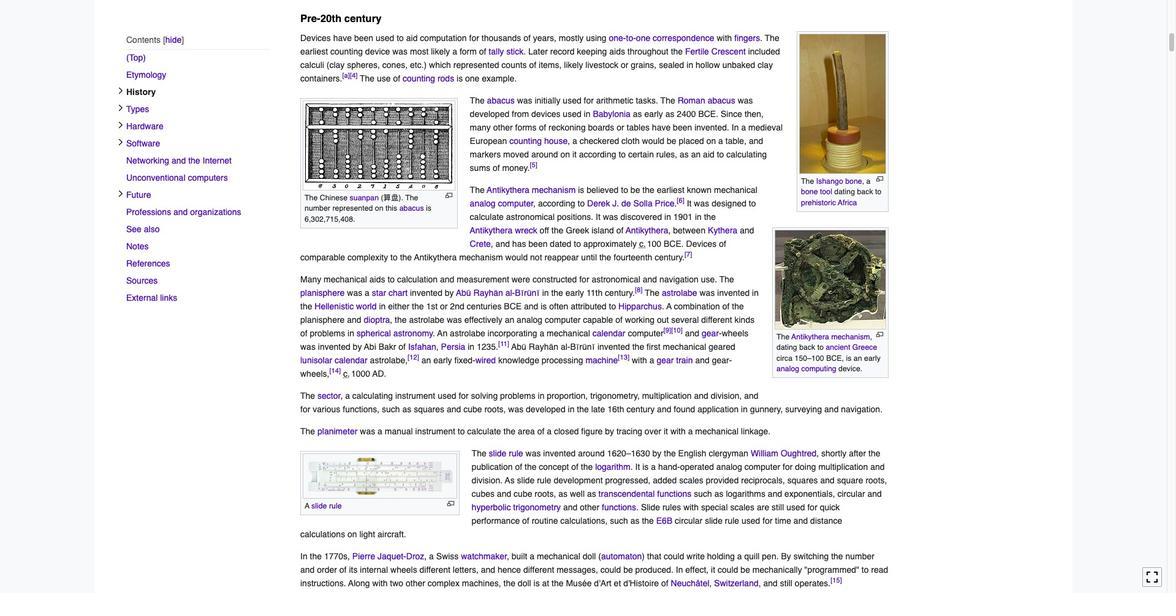 Task type: locate. For each thing, give the bounding box(es) containing it.
2 vertical spatial such
[[610, 516, 628, 526]]

2 horizontal spatial been
[[673, 123, 692, 132]]

0 vertical spatial aids
[[610, 47, 625, 56]]

in up the kinds
[[752, 288, 759, 298]]

[4]
[[350, 71, 358, 80]]

in left gunnery,
[[741, 405, 748, 414]]

the inside the ishango bone , a bone tool dating back to prehistoric africa
[[801, 177, 814, 186]]

complexity
[[348, 253, 388, 262]]

century inside the , a calculating instrument used for solving problems in proportion, trigonometry, multiplication and division, and for various functions, such as squares and cube roots, was developed in the late 16th century and found application in gunnery, surveying and navigation.
[[627, 405, 655, 414]]

de
[[622, 199, 631, 208]]

tables
[[627, 123, 650, 132]]

was inside was invented in the
[[700, 288, 715, 298]]

20th
[[320, 12, 342, 25]]

0 horizontal spatial such
[[382, 405, 400, 414]]

either
[[388, 302, 410, 311]]

of right sums
[[493, 163, 500, 173]]

it inside . it is a hand-operated analog computer for doing multiplication and division. as slide rule development progressed, added scales provided reciprocals, squares and square roots, cubes and cube roots, as well as
[[636, 462, 640, 472]]

would up certain
[[642, 136, 665, 146]]

1 vertical spatial abacus link
[[400, 204, 424, 213]]

gear down first
[[657, 356, 674, 365]]

by up 2nd
[[445, 288, 454, 298]]

0 vertical spatial bce
[[664, 239, 682, 249]]

astrolabe up persia
[[450, 329, 485, 338]]

abū
[[456, 288, 471, 298], [512, 342, 527, 352]]

[10] link
[[671, 326, 683, 335]]

c. left the 100
[[639, 239, 646, 249]]

certain
[[628, 150, 654, 159]]

used inside circular slide rule used for time and distance calculations on light aircraft.
[[742, 516, 761, 526]]

as inside transcendental functions such as logarithms and exponentials, circular and hyperbolic trigonometry and other functions
[[715, 489, 724, 499]]

aids up star
[[370, 275, 385, 284]]

of left tally on the left top of the page
[[479, 47, 486, 56]]

by right figure
[[605, 427, 614, 436]]

rule for a slide rule
[[329, 501, 342, 511]]

1 vertical spatial circular
[[675, 516, 703, 526]]

price
[[655, 199, 675, 208]]

bce right the 100
[[664, 239, 682, 249]]

0 horizontal spatial al-
[[506, 288, 515, 298]]

calculating inside the , a calculating instrument used for solving problems in proportion, trigonometry, multiplication and division, and for various functions, such as squares and cube roots, was developed in the late 16th century and found application in gunnery, surveying and navigation.
[[352, 391, 393, 401]]

0 horizontal spatial multiplication
[[642, 391, 692, 401]]

developed up the planimeter was a manual instrument to calculate the area of a closed figure by tracing over it with a mechanical linkage.
[[526, 405, 566, 414]]

1 vertical spatial around
[[578, 449, 605, 459]]

mechanism inside the . devices of comparable complexity to the antikythera mechanism would not reappear until the fourteenth century.
[[459, 253, 503, 262]]

invented inside was invented in the
[[718, 288, 750, 298]]

aid down placed
[[703, 150, 715, 159]]

used inside the , a calculating instrument used for solving problems in proportion, trigonometry, multiplication and division, and for various functions, such as squares and cube roots, was developed in the late 16th century and found application in gunnery, surveying and navigation.
[[438, 391, 456, 401]]

to inside the . devices of comparable complexity to the antikythera mechanism would not reappear until the fourteenth century.
[[391, 253, 398, 262]]

other inside as early as 2400 bce. since then, many other forms of reckoning boards or tables have been invented. in a medieval european
[[493, 123, 513, 132]]

1 horizontal spatial mechanism
[[532, 185, 576, 195]]

the right at at the bottom left
[[552, 579, 564, 589]]

used inside was developed from devices used in
[[563, 109, 582, 119]]

circular slide rule used for time and distance calculations on light aircraft.
[[300, 516, 843, 539]]

it down holding
[[711, 565, 716, 575]]

0 horizontal spatial it
[[573, 150, 577, 159]]

different inside , the astrolabe was effectively an analog computer capable of working out several different kinds of problems in
[[702, 315, 732, 325]]

a up table,
[[741, 123, 746, 132]]

other up "calculations,"
[[580, 503, 600, 513]]

spherical astronomy . an astrolabe incorporating a mechanical calendar computer [9] [10] and gear
[[357, 326, 719, 338]]

2 vertical spatial astrolabe
[[450, 329, 485, 338]]

be inside , a checkered cloth would be placed on a table, and markers moved around on it according to certain rules, as an aid to calculating sums of money.
[[667, 136, 677, 146]]

william oughtred link
[[751, 449, 817, 459]]

calendar inside spherical astronomy . an astrolabe incorporating a mechanical calendar computer [9] [10] and gear
[[593, 329, 626, 338]]

computing
[[802, 364, 837, 373]]

around inside , a checkered cloth would be placed on a table, and markers moved around on it according to certain rules, as an aid to calculating sums of money.
[[532, 150, 558, 159]]

0 horizontal spatial squares
[[414, 405, 445, 414]]

counting inside . the earliest counting device was most likely a form of
[[330, 47, 363, 56]]

slide
[[641, 503, 660, 513]]

back down "ishango bone" link
[[857, 187, 873, 196]]

astronomical up wreck
[[506, 212, 555, 222]]

watchmaker link
[[461, 552, 507, 562]]

1 horizontal spatial abacus
[[487, 96, 515, 105]]

or
[[621, 60, 629, 70], [617, 123, 625, 132], [440, 302, 448, 311]]

professions and organizations
[[126, 207, 241, 217]]

been down 2400
[[673, 123, 692, 132]]

-wheels was invented by abi bakr of
[[300, 329, 749, 352]]

doll up messages,
[[583, 552, 596, 562]]

0 vertical spatial such
[[382, 405, 400, 414]]

circular inside circular slide rule used for time and distance calculations on light aircraft.
[[675, 516, 703, 526]]

century. down the 100
[[655, 253, 685, 262]]

represented down form
[[454, 60, 499, 70]]

1000
[[351, 369, 370, 379]]

aid inside , a checkered cloth would be placed on a table, and markers moved around on it according to certain rules, as an aid to calculating sums of money.
[[703, 150, 715, 159]]

0 horizontal spatial would
[[506, 253, 528, 262]]

1 vertical spatial represented
[[333, 204, 373, 213]]

1 vertical spatial counting
[[403, 74, 435, 83]]

. inside the . devices of comparable complexity to the antikythera mechanism would not reappear until the fourteenth century.
[[682, 239, 684, 249]]

astrolabe down navigation
[[662, 288, 697, 298]]

have down pre-20th century
[[333, 33, 352, 43]]

antikythera up calculation
[[414, 253, 457, 262]]

1 vertical spatial mechanism
[[459, 253, 503, 262]]

antikythera mechanism link for analog computer
[[487, 185, 576, 195]]

by inside many mechanical aids to calculation and measurement were constructed for astronomical and navigation use. the planisphere was a star chart invented by abū rayhān al-bīrūnī in the early 11th century. [8] the astrolabe
[[445, 288, 454, 298]]

1 vertical spatial al-
[[561, 342, 571, 352]]

of inside -wheels was invented by abi bakr of
[[399, 342, 406, 352]]

functions up rules
[[657, 489, 692, 499]]

devices down the pre-
[[300, 33, 331, 43]]

area
[[518, 427, 535, 436]]

would down has
[[506, 253, 528, 262]]

european
[[470, 136, 507, 146]]

would
[[642, 136, 665, 146], [506, 253, 528, 262]]

d'art
[[594, 579, 612, 589]]

1 vertical spatial earliest
[[657, 185, 685, 195]]

and
[[749, 136, 763, 146], [172, 156, 186, 166], [174, 207, 188, 217], [740, 226, 754, 235], [496, 239, 510, 249], [440, 275, 455, 284], [643, 275, 657, 284], [524, 302, 539, 311], [347, 315, 362, 325], [685, 329, 700, 338], [696, 356, 710, 365], [694, 391, 709, 401], [744, 391, 759, 401], [447, 405, 461, 414], [657, 405, 672, 414], [825, 405, 839, 414], [871, 462, 885, 472], [821, 476, 835, 486], [497, 489, 511, 499], [768, 489, 782, 499], [868, 489, 882, 499], [563, 503, 578, 513], [794, 516, 808, 526], [300, 565, 315, 575], [481, 565, 495, 575], [764, 579, 778, 589]]

1 horizontal spatial it
[[636, 462, 640, 472]]

the inside , the astrolabe was effectively an analog computer capable of working out several different kinds of problems in
[[395, 315, 407, 325]]

bone up prehistoric
[[801, 187, 818, 196]]

1 vertical spatial back
[[800, 343, 816, 352]]

1 horizontal spatial circular
[[838, 489, 865, 499]]

the right tasks.
[[661, 96, 675, 105]]

with right rules
[[684, 503, 699, 513]]

al-
[[506, 288, 515, 298], [561, 342, 571, 352]]

1 vertical spatial century
[[627, 405, 655, 414]]

other inside transcendental functions such as logarithms and exponentials, circular and hyperbolic trigonometry and other functions
[[580, 503, 600, 513]]

0 horizontal spatial calculating
[[352, 391, 393, 401]]

an up incorporating
[[505, 315, 515, 325]]

calculations,
[[561, 516, 608, 526]]

bce inside it was designed to calculate astronomical positions. it was discovered in 1901 in the antikythera wreck off the greek island of antikythera , between kythera and crete , and has been dated to approximately c. 100 bce
[[664, 239, 682, 249]]

1 x small image from the top
[[117, 87, 124, 95]]

, a checkered cloth would be placed on a table, and markers moved around on it according to certain rules, as an aid to calculating sums of money.
[[470, 136, 767, 173]]

[6] link
[[677, 196, 685, 205]]

a inside the ishango bone , a bone tool dating back to prehistoric africa
[[867, 177, 871, 186]]

, up spherical astronomy 'link'
[[390, 315, 393, 325]]

for down william oughtred link
[[783, 462, 793, 472]]

a down first
[[650, 356, 654, 365]]

machine
[[586, 356, 618, 365]]

cube inside . it is a hand-operated analog computer for doing multiplication and division. as slide rule development progressed, added scales provided reciprocals, squares and square roots, cubes and cube roots, as well as
[[514, 489, 532, 499]]

the inside many mechanical aids to calculation and measurement were constructed for astronomical and navigation use. the planisphere was a star chart invented by abū rayhān al-bīrūnī in the early 11th century. [8] the astrolabe
[[551, 288, 563, 298]]

bone
[[846, 177, 862, 186], [801, 187, 818, 196]]

aids inside many mechanical aids to calculation and measurement were constructed for astronomical and navigation use. the planisphere was a star chart invented by abū rayhān al-bīrūnī in the early 11th century. [8] the astrolabe
[[370, 275, 385, 284]]

according inside the antikythera mechanism is believed to be the earliest known mechanical analog computer , according to derek j. de solla price . [6]
[[538, 199, 575, 208]]

believed
[[587, 185, 619, 195]]

1 horizontal spatial doll
[[583, 552, 596, 562]]

as inside , a checkered cloth would be placed on a table, and markers moved around on it according to certain rules, as an aid to calculating sums of money.
[[680, 150, 689, 159]]

networking and the internet
[[126, 156, 232, 166]]

reciprocals,
[[741, 476, 785, 486]]

be inside the antikythera mechanism is believed to be the earliest known mechanical analog computer , according to derek j. de solla price . [6]
[[631, 185, 640, 195]]

0 vertical spatial multiplication
[[642, 391, 692, 401]]

century. up hipparchus link
[[605, 288, 635, 298]]

0 horizontal spatial different
[[420, 565, 451, 575]]

gear up geared
[[702, 329, 719, 338]]

different up -
[[702, 315, 732, 325]]

1 vertical spatial multiplication
[[819, 462, 868, 472]]

0 horizontal spatial a
[[305, 501, 310, 511]]

a inside . the earliest counting device was most likely a form of
[[453, 47, 457, 56]]

1 horizontal spatial astronomical
[[592, 275, 641, 284]]

is down the slide rule was invented around 1620–1630 by the english clergyman william oughtred
[[643, 462, 649, 472]]

1 horizontal spatial century.
[[655, 253, 685, 262]]

such inside the , a calculating instrument used for solving problems in proportion, trigonometry, multiplication and division, and for various functions, such as squares and cube roots, was developed in the late 16th century and found application in gunnery, surveying and navigation.
[[382, 405, 400, 414]]

by
[[781, 552, 791, 562]]

1 horizontal spatial calendar
[[593, 329, 626, 338]]

is 6,302,715,408.
[[305, 204, 432, 223]]

around
[[532, 150, 558, 159], [578, 449, 605, 459]]

found
[[674, 405, 696, 414]]

an inside , a checkered cloth would be placed on a table, and markers moved around on it according to certain rules, as an aid to calculating sums of money.
[[691, 150, 701, 159]]

planisphere up hellenistic at the left bottom
[[300, 288, 345, 298]]

for up 11th
[[580, 275, 590, 284]]

cubes
[[472, 489, 495, 499]]

0 horizontal spatial abū
[[456, 288, 471, 298]]

0 vertical spatial rayhān
[[474, 288, 503, 298]]

1 vertical spatial aid
[[703, 150, 715, 159]]

1 horizontal spatial a
[[667, 302, 672, 311]]

by inside -wheels was invented by abi bakr of
[[353, 342, 362, 352]]

0 vertical spatial functions
[[657, 489, 692, 499]]

squares inside the , a calculating instrument used for solving problems in proportion, trigonometry, multiplication and division, and for various functions, such as squares and cube roots, was developed in the late 16th century and found application in gunnery, surveying and navigation.
[[414, 405, 445, 414]]

1 horizontal spatial likely
[[564, 60, 583, 70]]

0 horizontal spatial astrolabe
[[409, 315, 445, 325]]

wheels down the kinds
[[722, 329, 749, 338]]

island
[[592, 226, 614, 235]]

in inside was invented in the
[[752, 288, 759, 298]]

1 horizontal spatial number
[[846, 552, 875, 562]]

transcendental
[[599, 489, 655, 499]]

antikythera up 150–100
[[792, 332, 830, 342]]

1 horizontal spatial developed
[[526, 405, 566, 414]]

greek
[[566, 226, 589, 235]]

of inside as early as 2400 bce. since then, many other forms of reckoning boards or tables have been invented. in a medieval european
[[539, 123, 546, 132]]

x small image
[[117, 87, 124, 95], [117, 104, 124, 112], [117, 122, 124, 129], [117, 139, 124, 146]]

in inside , the astrolabe was effectively an analog computer capable of working out several different kinds of problems in
[[348, 329, 354, 338]]

1 vertical spatial rayhān
[[529, 342, 559, 352]]

doll inside ) that could write holding a quill pen. by switching the number and order of its internal wheels different letters, and hence different messages, could be produced. in effect, it could be mechanically "programmed" to read instructions. along with two other complex machines, the doll is at the musée d'art et d'histoire of
[[518, 579, 531, 589]]

slide inside circular slide rule used for time and distance calculations on light aircraft.
[[705, 516, 723, 526]]

with
[[717, 33, 732, 43], [632, 356, 647, 365], [671, 427, 686, 436], [684, 503, 699, 513], [372, 579, 388, 589]]

or right '1st'
[[440, 302, 448, 311]]

it
[[573, 150, 577, 159], [664, 427, 668, 436], [711, 565, 716, 575]]

. inside spherical astronomy . an astrolabe incorporating a mechanical calendar computer [9] [10] and gear
[[433, 329, 435, 338]]

abū up 2nd
[[456, 288, 471, 298]]

the inside the antikythera mechanism is believed to be the earliest known mechanical analog computer , according to derek j. de solla price . [6]
[[643, 185, 655, 195]]

0 vertical spatial astrolabe
[[662, 288, 697, 298]]

a left swiss
[[429, 552, 434, 562]]

0 horizontal spatial bone
[[801, 187, 818, 196]]

0 vertical spatial it
[[687, 199, 692, 208]]

1 vertical spatial bce
[[504, 302, 522, 311]]

1 horizontal spatial in
[[676, 565, 683, 575]]

spherical
[[357, 329, 391, 338]]

the left late
[[577, 405, 589, 414]]

as up tables
[[633, 109, 642, 119]]

was up "lunisolar"
[[300, 342, 316, 352]]

was up then,
[[738, 96, 753, 105]]

could up et
[[601, 565, 621, 575]]

watchmaker
[[461, 552, 507, 562]]

use.
[[701, 275, 717, 284]]

a right "ishango bone" link
[[867, 177, 871, 186]]

multiplication inside . it is a hand-operated analog computer for doing multiplication and division. as slide rule development progressed, added scales provided reciprocals, squares and square roots, cubes and cube roots, as well as
[[819, 462, 868, 472]]

1 horizontal spatial bīrūnī
[[570, 342, 595, 352]]

rayhān inside many mechanical aids to calculation and measurement were constructed for astronomical and navigation use. the planisphere was a star chart invented by abū rayhān al-bīrūnī in the early 11th century. [8] the astrolabe
[[474, 288, 503, 298]]

0 horizontal spatial rayhān
[[474, 288, 503, 298]]

was inside , the astrolabe was effectively an analog computer capable of working out several different kinds of problems in
[[447, 315, 462, 325]]

other
[[493, 123, 513, 132], [580, 503, 600, 513], [406, 579, 425, 589]]

1 horizontal spatial earliest
[[657, 185, 685, 195]]

1 vertical spatial dating
[[777, 343, 797, 352]]

rule up calculations
[[329, 501, 342, 511]]

slide rule link for a slide rule
[[311, 501, 342, 511]]

mechanical inside isfahan , persia in 1235. [11] abū rayhān al-bīrūnī invented the first mechanical geared lunisolar calendar astrolabe, [12] an early fixed- wired knowledge processing machine [13] with a gear train
[[663, 342, 707, 352]]

, inside the ishango bone , a bone tool dating back to prehistoric africa
[[862, 177, 865, 186]]

greece
[[853, 343, 878, 352]]

for inside many mechanical aids to calculation and measurement were constructed for astronomical and navigation use. the planisphere was a star chart invented by abū rayhān al-bīrūnī in the early 11th century. [8] the astrolabe
[[580, 275, 590, 284]]

0 horizontal spatial number
[[305, 204, 330, 213]]

counting house link
[[510, 136, 568, 146]]

antikythera up crete
[[470, 226, 513, 235]]

1 horizontal spatial gear
[[702, 329, 719, 338]]

was inside . the earliest counting device was most likely a form of
[[393, 47, 408, 56]]

1 planisphere from the top
[[300, 288, 345, 298]]

mechanism
[[532, 185, 576, 195], [459, 253, 503, 262], [832, 332, 870, 342]]

for down exponentials,
[[808, 503, 818, 513]]

planimeter
[[318, 427, 358, 436]]

are
[[757, 503, 770, 513]]

2 horizontal spatial other
[[580, 503, 600, 513]]

isfahan link
[[408, 342, 436, 352]]

). the number represented on this
[[305, 193, 418, 213]]

1 vertical spatial other
[[580, 503, 600, 513]]

0 horizontal spatial been
[[354, 33, 373, 43]]

items,
[[539, 60, 562, 70]]

of down "devices"
[[539, 123, 546, 132]]

3 x small image from the top
[[117, 122, 124, 129]]

(top)
[[126, 53, 146, 63]]

1901
[[674, 212, 693, 222]]

aids
[[610, 47, 625, 56], [370, 275, 385, 284]]

number inside ). the number represented on this
[[305, 204, 330, 213]]

calculating up functions,
[[352, 391, 393, 401]]

4 x small image from the top
[[117, 139, 124, 146]]

likely inside . the earliest counting device was most likely a form of
[[431, 47, 450, 56]]

to
[[397, 33, 404, 43], [619, 150, 626, 159], [717, 150, 724, 159], [621, 185, 628, 195], [876, 187, 882, 196], [578, 199, 585, 208], [749, 199, 756, 208], [574, 239, 581, 249], [391, 253, 398, 262], [388, 275, 395, 284], [609, 302, 616, 311], [818, 343, 824, 352], [458, 427, 465, 436], [862, 565, 869, 575]]

. left slide
[[636, 503, 639, 513]]

1 horizontal spatial abū
[[512, 342, 527, 352]]

analog inside , the astrolabe was effectively an analog computer capable of working out several different kinds of problems in
[[517, 315, 543, 325]]

to-
[[626, 33, 636, 43]]

slide for circular slide rule used for time and distance calculations on light aircraft.
[[705, 516, 723, 526]]

as down functions link
[[631, 516, 640, 526]]

0 vertical spatial earliest
[[300, 47, 328, 56]]

0 horizontal spatial back
[[800, 343, 816, 352]]

the up 'circa'
[[777, 332, 790, 342]]

"programmed"
[[805, 565, 860, 575]]

known
[[687, 185, 712, 195]]

doll
[[583, 552, 596, 562], [518, 579, 531, 589]]

hence
[[498, 565, 521, 575]]

1 horizontal spatial squares
[[788, 476, 818, 486]]

of right combination
[[723, 302, 730, 311]]

with down internal
[[372, 579, 388, 589]]

mostly
[[559, 33, 584, 43]]

devices up [7] link
[[686, 239, 717, 249]]

0 vertical spatial mechanism
[[532, 185, 576, 195]]

spherical astronomy link
[[357, 329, 433, 338]]

0 horizontal spatial bīrūnī
[[515, 288, 540, 298]]

would inside , a checkered cloth would be placed on a table, and markers moved around on it according to certain rules, as an aid to calculating sums of money.
[[642, 136, 665, 146]]

likely down record
[[564, 60, 583, 70]]

different up complex
[[420, 565, 451, 575]]

rayhān up hellenistic world in either the 1st or 2nd centuries bce and is often attributed to hipparchus
[[474, 288, 503, 298]]

abacus link down example.
[[487, 96, 515, 105]]

0 vertical spatial circular
[[838, 489, 865, 499]]

instrument down [12]
[[395, 391, 435, 401]]

money.
[[502, 163, 530, 173]]

working
[[625, 315, 655, 325]]

1 vertical spatial problems
[[500, 391, 536, 401]]

device.
[[839, 364, 863, 373]]

. inside . it is a hand-operated analog computer for doing multiplication and division. as slide rule development progressed, added scales provided reciprocals, squares and square roots, cubes and cube roots, as well as
[[631, 462, 633, 472]]

according inside , a checkered cloth would be placed on a table, and markers moved around on it according to certain rules, as an aid to calculating sums of money.
[[579, 150, 616, 159]]

1 vertical spatial bīrūnī
[[570, 342, 595, 352]]

0 vertical spatial represented
[[454, 60, 499, 70]]

the up kythera link
[[704, 212, 716, 222]]

0 horizontal spatial around
[[532, 150, 558, 159]]

1 vertical spatial or
[[617, 123, 625, 132]]

provided
[[706, 476, 739, 486]]

oughtred
[[781, 449, 817, 459]]

on left light
[[348, 530, 357, 539]]

one-
[[609, 33, 626, 43]]

publication
[[472, 462, 513, 472]]

antikythera mechanism link up ancient
[[792, 332, 870, 342]]

was up area
[[508, 405, 524, 414]]

0 horizontal spatial roots,
[[485, 405, 506, 414]]

roots, inside the , a calculating instrument used for solving problems in proportion, trigonometry, multiplication and division, and for various functions, such as squares and cube roots, was developed in the late 16th century and found application in gunnery, surveying and navigation.
[[485, 405, 506, 414]]

, inside , a checkered cloth would be placed on a table, and markers moved around on it according to certain rules, as an aid to calculating sums of money.
[[568, 136, 570, 146]]

0 vertical spatial other
[[493, 123, 513, 132]]

x small image
[[117, 190, 124, 198]]

in left spherical
[[348, 329, 354, 338]]

crete
[[470, 239, 491, 249]]

a left quill
[[737, 552, 742, 562]]

counting rods link
[[403, 74, 454, 83]]

and inside spherical astronomy . an astrolabe incorporating a mechanical calendar computer [9] [10] and gear
[[685, 329, 700, 338]]

still inside . slide rules with special scales are still used for quick performance of routine calculations, such as the
[[772, 503, 784, 513]]

is up device.
[[846, 354, 852, 363]]

in down fertile
[[687, 60, 694, 70]]

2 planisphere from the top
[[300, 315, 345, 325]]

an down the ancient greece link
[[854, 354, 862, 363]]

and inside . a combination of the planisphere and
[[347, 315, 362, 325]]

out
[[657, 315, 669, 325]]

likely
[[431, 47, 450, 56], [564, 60, 583, 70]]

prehistoric
[[801, 198, 836, 207]]

0 horizontal spatial one
[[465, 74, 480, 83]]

of right area
[[538, 427, 545, 436]]

been inside it was designed to calculate astronomical positions. it was discovered in 1901 in the antikythera wreck off the greek island of antikythera , between kythera and crete , and has been dated to approximately c. 100 bce
[[529, 239, 548, 249]]

antikythera inside the . devices of comparable complexity to the antikythera mechanism would not reappear until the fourteenth century.
[[414, 253, 457, 262]]

2 x small image from the top
[[117, 104, 124, 112]]

. left later
[[524, 47, 526, 56]]

early down tasks.
[[645, 109, 663, 119]]

order
[[317, 565, 337, 575]]

jaquet-
[[378, 552, 406, 562]]

invented
[[410, 288, 443, 298], [718, 288, 750, 298], [318, 342, 351, 352], [598, 342, 630, 352], [543, 449, 576, 459]]

rule inside circular slide rule used for time and distance calculations on light aircraft.
[[725, 516, 740, 526]]

is inside . it is a hand-operated analog computer for doing multiplication and division. as slide rule development progressed, added scales provided reciprocals, squares and square roots, cubes and cube roots, as well as
[[643, 462, 649, 472]]

. inside . the earliest counting device was most likely a form of
[[760, 33, 763, 43]]

1 vertical spatial wheels
[[391, 565, 417, 575]]

x small image for hardware
[[117, 122, 124, 129]]

computer up wreck
[[498, 199, 534, 208]]

150–100
[[795, 354, 824, 363]]

0 horizontal spatial developed
[[470, 109, 510, 119]]

1 vertical spatial a
[[305, 501, 310, 511]]

abū inside many mechanical aids to calculation and measurement were constructed for astronomical and navigation use. the planisphere was a star chart invented by abū rayhān al-bīrūnī in the early 11th century. [8] the astrolabe
[[456, 288, 471, 298]]

( up d'art
[[599, 552, 601, 562]]

0 horizontal spatial aids
[[370, 275, 385, 284]]

around down figure
[[578, 449, 605, 459]]

2 horizontal spatial it
[[711, 565, 716, 575]]

2 horizontal spatial different
[[702, 315, 732, 325]]

1 vertical spatial (
[[599, 552, 601, 562]]

2 vertical spatial been
[[529, 239, 548, 249]]

1 vertical spatial gear
[[657, 356, 674, 365]]

or for livestock
[[621, 60, 629, 70]]

1 vertical spatial according
[[538, 199, 575, 208]]

x small image for software
[[117, 139, 124, 146]]

circa
[[777, 354, 793, 363]]

1 horizontal spatial back
[[857, 187, 873, 196]]

1 vertical spatial abū
[[512, 342, 527, 352]]

al- inside many mechanical aids to calculation and measurement were constructed for astronomical and navigation use. the planisphere was a star chart invented by abū rayhān al-bīrūnī in the early 11th century. [8] the astrolabe
[[506, 288, 515, 298]]

(
[[381, 193, 384, 202], [599, 552, 601, 562]]

mechanism inside the antikythera mechanism is believed to be the earliest known mechanical analog computer , according to derek j. de solla price . [6]
[[532, 185, 576, 195]]

analog inside 'ancient greece circa 150–100 bce, is an early analog computing device.'
[[777, 364, 800, 373]]

slide
[[489, 449, 507, 459], [517, 476, 535, 486], [311, 501, 327, 511], [705, 516, 723, 526]]

, inside the , a calculating instrument used for solving problems in proportion, trigonometry, multiplication and division, and for various functions, such as squares and cube roots, was developed in the late 16th century and found application in gunnery, surveying and navigation.
[[341, 391, 343, 401]]

the
[[765, 33, 780, 43], [360, 74, 375, 83], [470, 96, 485, 105], [661, 96, 675, 105], [801, 177, 814, 186], [470, 185, 485, 195], [305, 193, 318, 202], [405, 193, 418, 202], [720, 275, 734, 284], [645, 288, 660, 298], [777, 332, 790, 342], [300, 391, 315, 401], [300, 427, 315, 436], [472, 449, 487, 459]]

2 horizontal spatial it
[[687, 199, 692, 208]]

number inside ) that could write holding a quill pen. by switching the number and order of its internal wheels different letters, and hence different messages, could be produced. in effect, it could be mechanically "programmed" to read instructions. along with two other complex machines, the doll is at the musée d'art et d'histoire of
[[846, 552, 875, 562]]

gear inside spherical astronomy . an astrolabe incorporating a mechanical calendar computer [9] [10] and gear
[[702, 329, 719, 338]]

contents
[[126, 35, 161, 45]]

1 vertical spatial developed
[[526, 405, 566, 414]]

scales down logarithms
[[730, 503, 755, 513]]

slide rule link for was invented around 1620–1630 by the english clergyman
[[489, 449, 523, 459]]

astrolabe inside , the astrolabe was effectively an analog computer capable of working out several different kinds of problems in
[[409, 315, 445, 325]]

1 vertical spatial been
[[673, 123, 692, 132]]

a left hand-
[[651, 462, 656, 472]]

see
[[126, 225, 142, 234]]

1 horizontal spatial been
[[529, 239, 548, 249]]

english
[[678, 449, 707, 459]]



Task type: vqa. For each thing, say whether or not it's contained in the screenshot.
simulation
no



Task type: describe. For each thing, give the bounding box(es) containing it.
the inside ). the number represented on this
[[405, 193, 418, 202]]

of up calendar 'link'
[[616, 315, 623, 325]]

as left 2400
[[666, 109, 675, 119]]

the inside isfahan , persia in 1235. [11] abū rayhān al-bīrūnī invented the first mechanical geared lunisolar calendar astrolabe, [12] an early fixed- wired knowledge processing machine [13] with a gear train
[[633, 342, 644, 352]]

was inside -wheels was invented by abi bakr of
[[300, 342, 316, 352]]

in inside included calculi (clay spheres, cones, etc.) which represented counts of items, likely livestock or grains, sealed in hollow unbaked clay containers.
[[687, 60, 694, 70]]

of down produced.
[[662, 579, 669, 589]]

a left closed
[[547, 427, 552, 436]]

dioptra
[[364, 315, 390, 325]]

of up development
[[572, 462, 579, 472]]

2 horizontal spatial could
[[718, 565, 738, 575]]

used up device
[[376, 33, 394, 43]]

neuchâtel , switzerland , and still operates. [15]
[[671, 576, 842, 589]]

the up order
[[310, 552, 322, 562]]

star
[[372, 288, 386, 298]]

the right off at top
[[552, 226, 564, 235]]

. inside the antikythera mechanism is believed to be the earliest known mechanical analog computer , according to derek j. de solla price . [6]
[[675, 199, 677, 208]]

included calculi (clay spheres, cones, etc.) which represented counts of items, likely livestock or grains, sealed in hollow unbaked clay containers.
[[300, 47, 780, 83]]

likely inside included calculi (clay spheres, cones, etc.) which represented counts of items, likely livestock or grains, sealed in hollow unbaked clay containers.
[[564, 60, 583, 70]]

astrolabe,
[[370, 356, 408, 365]]

many
[[470, 123, 491, 132]]

a inside as early as 2400 bce. since then, many other forms of reckoning boards or tables have been invented. in a medieval european
[[741, 123, 746, 132]]

which
[[429, 60, 451, 70]]

the left the concept
[[525, 462, 537, 472]]

aircraft.
[[378, 530, 406, 539]]

0 vertical spatial bone
[[846, 177, 862, 186]]

geared
[[709, 342, 736, 352]]

many
[[300, 275, 321, 284]]

[8] link
[[635, 286, 643, 294]]

mechanically
[[753, 565, 802, 575]]

for inside circular slide rule used for time and distance calculations on light aircraft.
[[763, 516, 773, 526]]

in down proportion,
[[568, 405, 575, 414]]

invented up the concept
[[543, 449, 576, 459]]

or for boards
[[617, 123, 625, 132]]

mechanism for the antikythera mechanism is believed to be the earliest known mechanical analog computer , according to derek j. de solla price . [6]
[[532, 185, 576, 195]]

bce,
[[827, 354, 844, 363]]

planisphere inside . a combination of the planisphere and
[[300, 315, 345, 325]]

as right the well
[[587, 489, 596, 499]]

back inside the ishango bone , a bone tool dating back to prehistoric africa
[[857, 187, 873, 196]]

and inside neuchâtel , switzerland , and still operates. [15]
[[764, 579, 778, 589]]

a inside the , a calculating instrument used for solving problems in proportion, trigonometry, multiplication and division, and for various functions, such as squares and cube roots, was developed in the late 16th century and found application in gunnery, surveying and navigation.
[[345, 391, 350, 401]]

the up many
[[470, 96, 485, 105]]

is inside 'ancient greece circa 150–100 bce, is an early analog computing device.'
[[846, 354, 852, 363]]

application
[[698, 405, 739, 414]]

1 vertical spatial in
[[300, 552, 308, 562]]

computation
[[420, 33, 467, 43]]

2 vertical spatial roots,
[[535, 489, 556, 499]]

holding
[[707, 552, 735, 562]]

1770s,
[[324, 552, 350, 562]]

rods
[[438, 74, 454, 83]]

see also link
[[126, 221, 270, 238]]

for left 'solving'
[[459, 391, 469, 401]]

of right publication
[[515, 462, 522, 472]]

used inside . slide rules with special scales are still used for quick performance of routine calculations, such as the
[[787, 503, 805, 513]]

a right the built
[[530, 552, 535, 562]]

is inside the antikythera mechanism is believed to be the earliest known mechanical analog computer , according to derek j. de solla price . [6]
[[578, 185, 585, 195]]

devices inside the . devices of comparable complexity to the antikythera mechanism would not reappear until the fourteenth century.
[[686, 239, 717, 249]]

spheres,
[[347, 60, 380, 70]]

0 vertical spatial one
[[636, 33, 651, 43]]

the left area
[[504, 427, 516, 436]]

0 horizontal spatial could
[[601, 565, 621, 575]]

be down automaton link
[[624, 565, 633, 575]]

calculate inside it was designed to calculate astronomical positions. it was discovered in 1901 in the antikythera wreck off the greek island of antikythera , between kythera and crete , and has been dated to approximately c. 100 bce
[[470, 212, 504, 222]]

1 horizontal spatial different
[[524, 565, 554, 575]]

fingers
[[735, 33, 760, 43]]

keeping
[[577, 47, 607, 56]]

to inside many mechanical aids to calculation and measurement were constructed for astronomical and navigation use. the planisphere was a star chart invented by abū rayhān al-bīrūnī in the early 11th century. [8] the astrolabe
[[388, 275, 395, 284]]

neuchâtel
[[671, 579, 710, 589]]

slide for a slide rule
[[311, 501, 327, 511]]

of inside . slide rules with special scales are still used for quick performance of routine calculations, such as the
[[522, 516, 530, 526]]

on down house
[[561, 150, 570, 159]]

a left manual
[[378, 427, 382, 436]]

most
[[410, 47, 429, 56]]

0 horizontal spatial abacus
[[400, 204, 424, 213]]

would inside the . devices of comparable complexity to the antikythera mechanism would not reappear until the fourteenth century.
[[506, 253, 528, 262]]

[14] link
[[330, 367, 341, 375]]

the down approximately
[[600, 253, 612, 262]]

bīrūnī inside isfahan , persia in 1235. [11] abū rayhān al-bīrūnī invented the first mechanical geared lunisolar calendar astrolabe, [12] an early fixed- wired knowledge processing machine [13] with a gear train
[[570, 342, 595, 352]]

算盘
[[384, 192, 399, 203]]

on down invented.
[[707, 136, 716, 146]]

forms
[[515, 123, 537, 132]]

and inside circular slide rule used for time and distance calculations on light aircraft.
[[794, 516, 808, 526]]

a left table,
[[719, 136, 723, 146]]

1 vertical spatial functions
[[602, 503, 636, 513]]

the up calculation
[[400, 253, 412, 262]]

kinds
[[735, 315, 755, 325]]

wired link
[[476, 356, 496, 365]]

future
[[126, 190, 151, 200]]

0 horizontal spatial it
[[596, 212, 601, 222]]

2 horizontal spatial abacus
[[708, 96, 736, 105]]

for up form
[[469, 33, 479, 43]]

of up "lunisolar"
[[300, 329, 308, 338]]

astronomical inside many mechanical aids to calculation and measurement were constructed for astronomical and navigation use. the planisphere was a star chart invented by abū rayhān al-bīrūnī in the early 11th century. [8] the astrolabe
[[592, 275, 641, 284]]

problems inside , the astrolabe was effectively an analog computer capable of working out several different kinds of problems in
[[310, 329, 345, 338]]

0 vertical spatial abacus link
[[487, 96, 515, 105]]

, left swiss
[[424, 552, 427, 562]]

on inside circular slide rule used for time and distance calculations on light aircraft.
[[348, 530, 357, 539]]

many mechanical aids to calculation and measurement were constructed for astronomical and navigation use. the planisphere was a star chart invented by abū rayhān al-bīrūnī in the early 11th century. [8] the astrolabe
[[300, 275, 734, 298]]

isfahan , persia in 1235. [11] abū rayhān al-bīrūnī invented the first mechanical geared lunisolar calendar astrolabe, [12] an early fixed- wired knowledge processing machine [13] with a gear train
[[300, 340, 736, 365]]

for inside . it is a hand-operated analog computer for doing multiplication and division. as slide rule development progressed, added scales provided reciprocals, squares and square roots, cubes and cube roots, as well as
[[783, 462, 793, 472]]

slide inside . it is a hand-operated analog computer for doing multiplication and division. as slide rule development progressed, added scales provided reciprocals, squares and square roots, cubes and cube roots, as well as
[[517, 476, 535, 486]]

for left arithmetic
[[584, 96, 594, 105]]

abū rayhān al-bīrūnī link
[[456, 288, 540, 298]]

0 horizontal spatial bce
[[504, 302, 522, 311]]

the right the "after" at the right of the page
[[869, 449, 881, 459]]

and inside 'link'
[[174, 207, 188, 217]]

the up '"programmed"'
[[831, 552, 843, 562]]

linkage.
[[741, 427, 771, 436]]

represented inside ). the number represented on this
[[333, 204, 373, 213]]

computer inside spherical astronomy . an astrolabe incorporating a mechanical calendar computer [9] [10] and gear
[[628, 329, 664, 338]]

. inside . slide rules with special scales are still used for quick performance of routine calculations, such as the
[[636, 503, 639, 513]]

1 horizontal spatial around
[[578, 449, 605, 459]]

the inside . the earliest counting device was most likely a form of
[[765, 33, 780, 43]]

analog computing link
[[777, 364, 837, 373]]

1 vertical spatial instrument
[[415, 427, 455, 436]]

cloth
[[622, 136, 640, 146]]

is left often
[[541, 302, 547, 311]]

wheels inside ) that could write holding a quill pen. by switching the number and order of its internal wheels different letters, and hence different messages, could be produced. in effect, it could be mechanically "programmed" to read instructions. along with two other complex machines, the doll is at the musée d'art et d'histoire of
[[391, 565, 417, 575]]

with down the found at the bottom of page
[[671, 427, 686, 436]]

x small image for types
[[117, 104, 124, 112]]

earliest inside the antikythera mechanism is believed to be the earliest known mechanical analog computer , according to derek j. de solla price . [6]
[[657, 185, 685, 195]]

instrument inside the , a calculating instrument used for solving problems in proportion, trigonometry, multiplication and division, and for various functions, such as squares and cube roots, was developed in the late 16th century and found application in gunnery, surveying and navigation.
[[395, 391, 435, 401]]

use
[[377, 74, 391, 83]]

(top) link
[[126, 49, 270, 66]]

in inside many mechanical aids to calculation and measurement were constructed for astronomical and navigation use. the planisphere was a star chart invented by abū rayhān al-bīrūnī in the early 11th century. [8] the astrolabe
[[542, 288, 549, 298]]

arithmetic
[[596, 96, 634, 105]]

1 vertical spatial calculate
[[467, 427, 501, 436]]

gear inside isfahan , persia in 1235. [11] abū rayhān al-bīrūnī invented the first mechanical geared lunisolar calendar astrolabe, [12] an early fixed- wired knowledge processing machine [13] with a gear train
[[657, 356, 674, 365]]

is inside ) that could write holding a quill pen. by switching the number and order of its internal wheels different letters, and hence different messages, could be produced. in effect, it could be mechanically "programmed" to read instructions. along with two other complex machines, the doll is at the musée d'art et d'histoire of
[[534, 579, 540, 589]]

mechanical down application
[[695, 427, 739, 436]]

in inside ) that could write holding a quill pen. by switching the number and order of its internal wheels different letters, and hence different messages, could be produced. in effect, it could be mechanically "programmed" to read instructions. along with two other complex machines, the doll is at the musée d'art et d'histoire of
[[676, 565, 683, 575]]

[9] link
[[664, 326, 671, 335]]

hellenistic
[[315, 302, 354, 311]]

with inside . slide rules with special scales are still used for quick performance of routine calculations, such as the
[[684, 503, 699, 513]]

been inside as early as 2400 bce. since then, many other forms of reckoning boards or tables have been invented. in a medieval european
[[673, 123, 692, 132]]

time
[[775, 516, 792, 526]]

1 vertical spatial it
[[664, 427, 668, 436]]

be down quill
[[741, 565, 750, 575]]

was up from
[[517, 96, 533, 105]]

complex
[[428, 579, 460, 589]]

to inside , dating back to
[[818, 343, 824, 352]]

first
[[647, 342, 661, 352]]

2 horizontal spatial counting
[[510, 136, 542, 146]]

a down reckoning
[[573, 136, 577, 146]]

with up the crescent at the right
[[717, 33, 732, 43]]

mechanical up messages,
[[537, 552, 580, 562]]

in left proportion,
[[538, 391, 545, 401]]

in right 1901
[[695, 212, 702, 222]]

in inside was developed from devices used in
[[584, 109, 591, 119]]

the up development
[[581, 462, 593, 472]]

by up hand-
[[653, 449, 662, 459]]

was inside many mechanical aids to calculation and measurement were constructed for astronomical and navigation use. the planisphere was a star chart invented by abū rayhān al-bīrūnī in the early 11th century. [8] the astrolabe
[[347, 288, 362, 298]]

was down known
[[694, 199, 710, 208]]

in down price
[[665, 212, 671, 222]]

the down various on the bottom
[[300, 427, 315, 436]]

the up publication
[[472, 449, 487, 459]]

calculation
[[397, 275, 438, 284]]

circular inside transcendental functions such as logarithms and exponentials, circular and hyperbolic trigonometry and other functions
[[838, 489, 865, 499]]

notes link
[[126, 238, 270, 255]]

, down antikythera wreck link
[[491, 239, 493, 249]]

antikythera mechanism link for ancient greece
[[792, 332, 870, 342]]

hyperbolic link
[[472, 503, 511, 513]]

developed inside the , a calculating instrument used for solving problems in proportion, trigonometry, multiplication and division, and for various functions, such as squares and cube roots, was developed in the late 16th century and found application in gunnery, surveying and navigation.
[[526, 405, 566, 414]]

was down functions,
[[360, 427, 375, 436]]

planisphere inside many mechanical aids to calculation and measurement were constructed for astronomical and navigation use. the planisphere was a star chart invented by abū rayhān al-bīrūnī in the early 11th century. [8] the astrolabe
[[300, 288, 345, 298]]

not
[[530, 253, 542, 262]]

the inside the , a calculating instrument used for solving problems in proportion, trigonometry, multiplication and division, and for various functions, such as squares and cube roots, was developed in the late 16th century and found application in gunnery, surveying and navigation.
[[577, 405, 589, 414]]

prehistoric africa link
[[801, 198, 857, 207]]

solla
[[634, 199, 653, 208]]

pierre jaquet-droz link
[[352, 552, 424, 562]]

invented inside -wheels was invented by abi bakr of
[[318, 342, 351, 352]]

in down star
[[379, 302, 386, 311]]

fourteenth
[[614, 253, 653, 262]]

for inside . slide rules with special scales are still used for quick performance of routine calculations, such as the
[[808, 503, 818, 513]]

d'histoire
[[624, 579, 659, 589]]

antikythera down discovered
[[626, 226, 669, 235]]

the inside [a] [4] the use of counting rods is one example.
[[360, 74, 375, 83]]

0 vertical spatial devices
[[300, 33, 331, 43]]

mechanical inside spherical astronomy . an astrolabe incorporating a mechanical calendar computer [9] [10] and gear
[[547, 329, 590, 338]]

reckoning
[[549, 123, 586, 132]]

it was designed to calculate astronomical positions. it was discovered in 1901 in the antikythera wreck off the greek island of antikythera , between kythera and crete , and has been dated to approximately c. 100 bce
[[470, 199, 756, 249]]

used right the "initially"
[[563, 96, 582, 105]]

sources
[[126, 276, 158, 286]]

ishango
[[817, 177, 844, 186]]

was down j. on the right
[[603, 212, 618, 222]]

the up hand-
[[664, 449, 676, 459]]

division,
[[711, 391, 742, 401]]

planimeter link
[[318, 427, 358, 436]]

professions
[[126, 207, 171, 217]]

[5] link
[[530, 161, 538, 169]]

0 vertical spatial have
[[333, 33, 352, 43]]

analog inside the antikythera mechanism is believed to be the earliest known mechanical analog computer , according to derek j. de solla price . [6]
[[470, 199, 496, 208]]

c. inside [14] c. 1000 ad .
[[343, 369, 350, 379]]

calendar inside isfahan , persia in 1235. [11] abū rayhān al-bīrūnī invented the first mechanical geared lunisolar calendar astrolabe, [12] an early fixed- wired knowledge processing machine [13] with a gear train
[[335, 356, 368, 365]]

0 vertical spatial century
[[344, 12, 382, 25]]

the right [8] link
[[645, 288, 660, 298]]

centuries
[[467, 302, 502, 311]]

mechanism for the antikythera mechanism
[[832, 332, 870, 342]]

and inside , a checkered cloth would be placed on a table, and markers moved around on it according to certain rules, as an aid to calculating sums of money.
[[749, 136, 763, 146]]

100
[[647, 239, 662, 249]]

2 vertical spatial or
[[440, 302, 448, 311]]

automaton
[[601, 552, 642, 562]]

rayhān inside isfahan , persia in 1235. [11] abū rayhān al-bīrūnī invented the first mechanical geared lunisolar calendar astrolabe, [12] an early fixed- wired knowledge processing machine [13] with a gear train
[[529, 342, 559, 352]]

read
[[871, 565, 889, 575]]

, left between
[[669, 226, 671, 235]]

persia link
[[441, 342, 466, 352]]

africa
[[838, 198, 857, 207]]

slide for the slide rule was invented around 1620–1630 by the english clergyman william oughtred
[[489, 449, 507, 459]]

, inside isfahan , persia in 1235. [11] abū rayhān al-bīrūnī invented the first mechanical geared lunisolar calendar astrolabe, [12] an early fixed- wired knowledge processing machine [13] with a gear train
[[436, 342, 439, 352]]

the down software link in the top left of the page
[[188, 156, 200, 166]]

rule for the slide rule was invented around 1620–1630 by the english clergyman william oughtred
[[509, 449, 523, 459]]

solving
[[471, 391, 498, 401]]

other inside ) that could write holding a quill pen. by switching the number and order of its internal wheels different letters, and hence different messages, could be produced. in effect, it could be mechanically "programmed" to read instructions. along with two other complex machines, the doll is at the musée d'art et d'histoire of
[[406, 579, 425, 589]]

1 horizontal spatial (
[[599, 552, 601, 562]]

earliest inside . the earliest counting device was most likely a form of
[[300, 47, 328, 56]]

1 horizontal spatial aids
[[610, 47, 625, 56]]

) that could write holding a quill pen. by switching the number and order of its internal wheels different letters, and hence different messages, could be produced. in effect, it could be mechanically "programmed" to read instructions. along with two other complex machines, the doll is at the musée d'art et d'histoire of
[[300, 552, 889, 589]]

a inside . a combination of the planisphere and
[[667, 302, 672, 311]]

dating inside the ishango bone , a bone tool dating back to prehistoric africa
[[835, 187, 855, 196]]

of inside it was designed to calculate astronomical positions. it was discovered in 1901 in the antikythera wreck off the greek island of antikythera , between kythera and crete , and has been dated to approximately c. 100 bce
[[617, 226, 624, 235]]

, down the mechanically
[[759, 579, 761, 589]]

tracing
[[617, 427, 643, 436]]

fullscreen image
[[1147, 572, 1159, 584]]

bakr
[[379, 342, 396, 352]]

[7]
[[685, 250, 692, 259]]

a inside spherical astronomy . an astrolabe incorporating a mechanical calendar computer [9] [10] and gear
[[540, 329, 545, 338]]

( inside the chinese suanpan ( 算盘
[[381, 193, 384, 202]]

0 vertical spatial doll
[[583, 552, 596, 562]]

it inside ) that could write holding a quill pen. by switching the number and order of its internal wheels different letters, and hence different messages, could be produced. in effect, it could be mechanically "programmed" to read instructions. along with two other complex machines, the doll is at the musée d'art et d'histoire of
[[711, 565, 716, 575]]

initially
[[535, 96, 561, 105]]

back inside , dating back to
[[800, 343, 816, 352]]

c. inside it was designed to calculate astronomical positions. it was discovered in 1901 in the antikythera wreck off the greek island of antikythera , between kythera and crete , and has been dated to approximately c. 100 bce
[[639, 239, 646, 249]]

abū inside isfahan , persia in 1235. [11] abū rayhān al-bīrūnī invented the first mechanical geared lunisolar calendar astrolabe, [12] an early fixed- wired knowledge processing machine [13] with a gear train
[[512, 342, 527, 352]]

, left the built
[[507, 552, 509, 562]]

1 vertical spatial bone
[[801, 187, 818, 196]]

two
[[390, 579, 403, 589]]

the right use.
[[720, 275, 734, 284]]

a inside many mechanical aids to calculation and measurement were constructed for astronomical and navigation use. the planisphere was a star chart invented by abū rayhān al-bīrūnī in the early 11th century. [8] the astrolabe
[[365, 288, 370, 298]]

chart
[[389, 288, 408, 298]]

hardware
[[126, 122, 164, 131]]

)
[[642, 552, 645, 562]]

bone tool link
[[801, 187, 833, 196]]

containers.
[[300, 74, 342, 83]]

developed inside was developed from devices used in
[[470, 109, 510, 119]]

persia
[[441, 342, 466, 352]]

counting inside [a] [4] the use of counting rods is one example.
[[403, 74, 435, 83]]

was down the planimeter was a manual instrument to calculate the area of a closed figure by tracing over it with a mechanical linkage.
[[526, 449, 541, 459]]

the left '1st'
[[412, 302, 424, 311]]

(clay
[[327, 60, 345, 70]]

roman
[[678, 96, 706, 105]]

the left sector
[[300, 391, 315, 401]]

for down the sector
[[300, 405, 310, 414]]

such inside transcendental functions such as logarithms and exponentials, circular and hyperbolic trigonometry and other functions
[[694, 489, 712, 499]]

fingers link
[[735, 33, 760, 43]]

william
[[751, 449, 779, 459]]

x small image for history
[[117, 87, 124, 95]]

, left switzerland 'link'
[[710, 579, 712, 589]]

the down hence
[[504, 579, 516, 589]]

1 vertical spatial roots,
[[866, 476, 887, 486]]

of left its
[[340, 565, 347, 575]]

bīrūnī inside many mechanical aids to calculation and measurement were constructed for astronomical and navigation use. the planisphere was a star chart invented by abū rayhān al-bīrūnī in the early 11th century. [8] the astrolabe
[[515, 288, 540, 298]]

a up english
[[688, 427, 693, 436]]

as left the well
[[559, 489, 568, 499]]

1 horizontal spatial could
[[664, 552, 685, 562]]

measurement
[[457, 275, 509, 284]]

clay
[[758, 60, 773, 70]]

the up 'sealed'
[[671, 47, 683, 56]]

have inside as early as 2400 bce. since then, many other forms of reckoning boards or tables have been invented. in a medieval european
[[652, 123, 671, 132]]

division.
[[472, 476, 503, 486]]

that
[[647, 552, 662, 562]]

rule for circular slide rule used for time and distance calculations on light aircraft.
[[725, 516, 740, 526]]

boards
[[588, 123, 615, 132]]

of up later
[[524, 33, 531, 43]]

is inside [a] [4] the use of counting rods is one example.
[[457, 74, 463, 83]]

[15] link
[[831, 576, 842, 585]]

invented inside many mechanical aids to calculation and measurement were constructed for astronomical and navigation use. the planisphere was a star chart invented by abū rayhān al-bīrūnī in the early 11th century. [8] the astrolabe
[[410, 288, 443, 298]]

0 vertical spatial aid
[[406, 33, 418, 43]]



